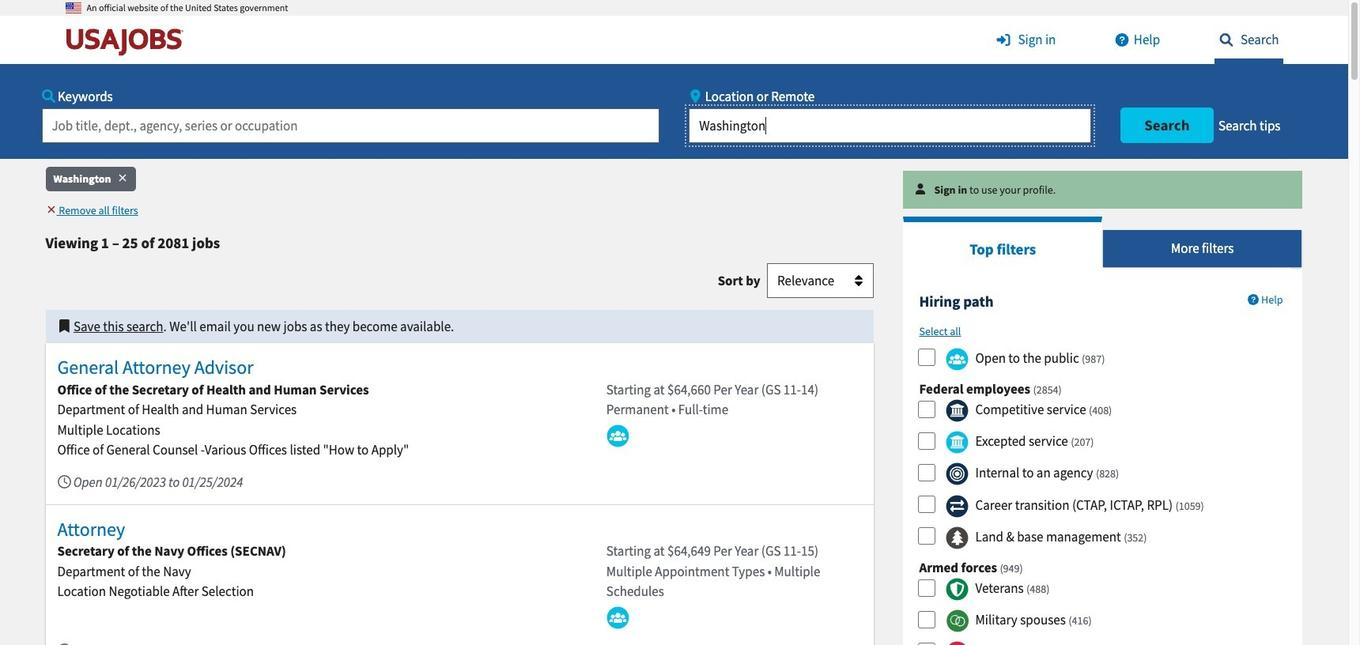 Task type: describe. For each thing, give the bounding box(es) containing it.
military spouses image
[[946, 610, 969, 633]]

header element
[[0, 0, 1349, 159]]

remove all filters image
[[45, 204, 57, 216]]

hiring path help image
[[1249, 294, 1260, 305]]

help image
[[1111, 33, 1134, 47]]

veterans image
[[946, 578, 969, 601]]

land & base management image
[[946, 527, 969, 550]]

usajobs logo image
[[65, 28, 190, 56]]



Task type: locate. For each thing, give the bounding box(es) containing it.
competitive service image
[[946, 400, 969, 423]]

u.s. flag image
[[65, 0, 81, 16]]

national guard & reserves image
[[946, 642, 969, 646]]

internal to an agency image
[[946, 463, 969, 486]]

City, state, zip, country or type remote text field
[[689, 108, 1091, 143]]

excepted service image
[[946, 432, 969, 454]]

job search image
[[1215, 33, 1239, 47]]

Job title, dept., agency, series or occupation text field
[[42, 108, 660, 143]]

open to the public image
[[946, 348, 969, 371]]

main navigation element
[[0, 16, 1349, 159]]

tab list
[[904, 216, 1303, 268]]

career transition (ctap, ictap, rpl) image
[[946, 495, 969, 518]]



